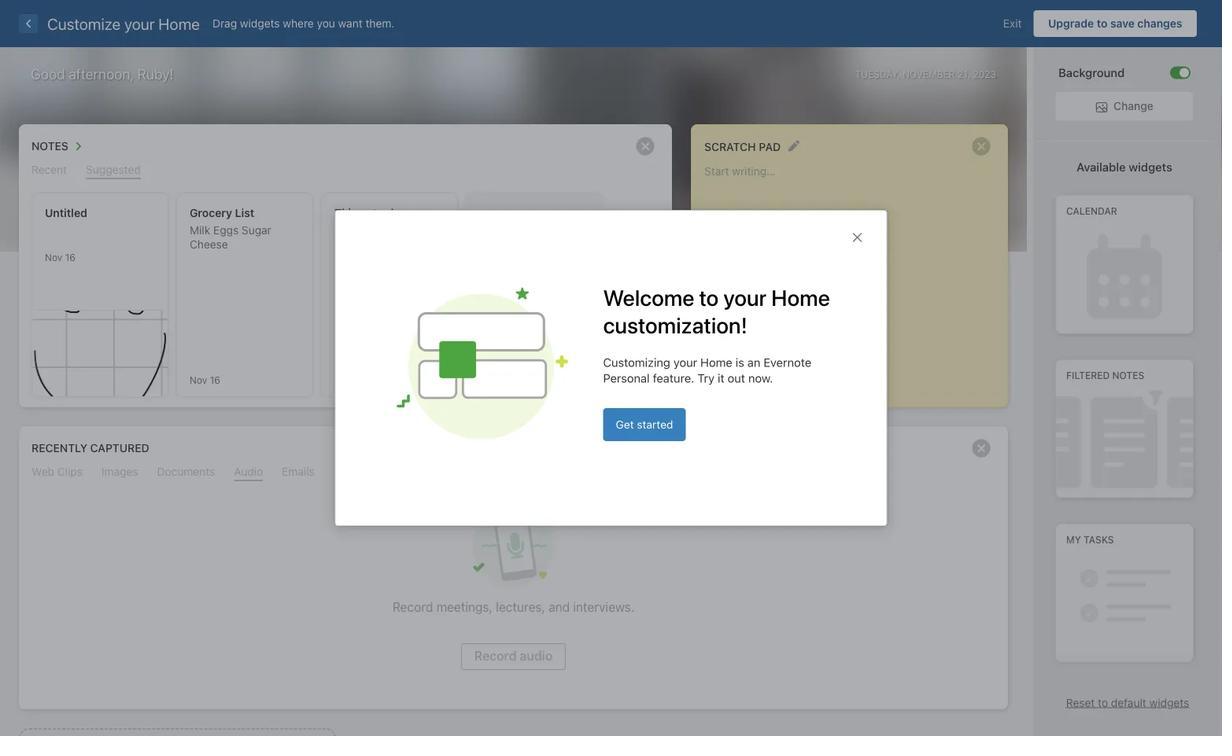 Task type: vqa. For each thing, say whether or not it's contained in the screenshot.
Row Group
no



Task type: describe. For each thing, give the bounding box(es) containing it.
remove image
[[630, 131, 661, 162]]

want
[[338, 17, 363, 30]]

reset to default widgets button
[[1066, 696, 1189, 709]]

calendar
[[1066, 206, 1117, 217]]

scratch
[[704, 140, 756, 153]]

get started button
[[603, 408, 686, 441]]

them.
[[365, 17, 395, 30]]

your inside "welcome to your home customization!"
[[723, 285, 767, 311]]

afternoon,
[[69, 66, 134, 83]]

edit widget title image
[[788, 140, 800, 152]]

customize
[[47, 14, 120, 33]]

2 vertical spatial widgets
[[1149, 696, 1189, 709]]

exit
[[1003, 17, 1022, 30]]

default
[[1111, 696, 1146, 709]]

tuesday,
[[855, 69, 900, 80]]

welcome to your home customization!
[[603, 285, 830, 338]]

2 remove image from the top
[[966, 433, 997, 464]]

filtered
[[1066, 370, 1110, 381]]

filtered notes
[[1066, 370, 1144, 381]]

drag widgets where you want them.
[[212, 17, 395, 30]]

customization!
[[603, 312, 748, 338]]

get started
[[616, 418, 673, 431]]

good afternoon, ruby!
[[31, 66, 174, 83]]

home for customize your home
[[158, 14, 200, 33]]

welcome
[[603, 285, 694, 311]]

1 remove image from the top
[[966, 131, 997, 162]]

save
[[1110, 17, 1135, 30]]

to for upgrade
[[1097, 17, 1107, 30]]

widgets for available
[[1129, 160, 1172, 174]]

available widgets
[[1077, 160, 1172, 174]]

is
[[736, 356, 744, 369]]

drag
[[212, 17, 237, 30]]

ruby!
[[138, 66, 174, 83]]

an
[[747, 356, 760, 369]]

tuesday, november 21, 2023
[[855, 69, 996, 80]]



Task type: locate. For each thing, give the bounding box(es) containing it.
0 vertical spatial to
[[1097, 17, 1107, 30]]

personal
[[603, 371, 650, 385]]

out
[[728, 371, 745, 385]]

good
[[31, 66, 65, 83]]

november
[[903, 69, 955, 80]]

upgrade to save changes
[[1048, 17, 1182, 30]]

to
[[1097, 17, 1107, 30], [699, 285, 719, 311], [1098, 696, 1108, 709]]

reset
[[1066, 696, 1095, 709]]

2023
[[973, 69, 996, 80]]

remove image
[[966, 131, 997, 162], [966, 433, 997, 464]]

your
[[124, 14, 155, 33], [723, 285, 767, 311], [673, 356, 697, 369]]

your up is
[[723, 285, 767, 311]]

1 horizontal spatial home
[[700, 356, 732, 369]]

your up ruby!
[[124, 14, 155, 33]]

0 vertical spatial widgets
[[240, 17, 280, 30]]

0 vertical spatial remove image
[[966, 131, 997, 162]]

2 horizontal spatial home
[[771, 285, 830, 311]]

0 vertical spatial home
[[158, 14, 200, 33]]

1 vertical spatial widgets
[[1129, 160, 1172, 174]]

to right the "reset"
[[1098, 696, 1108, 709]]

1 horizontal spatial your
[[673, 356, 697, 369]]

2 vertical spatial your
[[673, 356, 697, 369]]

reset to default widgets
[[1066, 696, 1189, 709]]

your for customize
[[124, 14, 155, 33]]

you
[[317, 17, 335, 30]]

my
[[1066, 535, 1081, 546]]

upgrade to save changes button
[[1034, 10, 1197, 37]]

home
[[158, 14, 200, 33], [771, 285, 830, 311], [700, 356, 732, 369]]

home inside the "customizing your home is an evernote personal feature. try it out now."
[[700, 356, 732, 369]]

home up evernote
[[771, 285, 830, 311]]

now.
[[748, 371, 773, 385]]

0 vertical spatial your
[[124, 14, 155, 33]]

change button
[[1056, 92, 1193, 121]]

widgets for drag
[[240, 17, 280, 30]]

widgets right available
[[1129, 160, 1172, 174]]

try
[[697, 371, 715, 385]]

home left drag
[[158, 14, 200, 33]]

customize your home
[[47, 14, 200, 33]]

it
[[718, 371, 724, 385]]

available
[[1077, 160, 1126, 174]]

to for reset
[[1098, 696, 1108, 709]]

to inside upgrade to save changes button
[[1097, 17, 1107, 30]]

to for welcome
[[699, 285, 719, 311]]

widgets right default
[[1149, 696, 1189, 709]]

my tasks
[[1066, 535, 1114, 546]]

2 vertical spatial to
[[1098, 696, 1108, 709]]

to left save
[[1097, 17, 1107, 30]]

evernote
[[764, 356, 811, 369]]

change
[[1114, 100, 1154, 113]]

changes
[[1137, 17, 1182, 30]]

close image
[[848, 228, 867, 247]]

get
[[616, 418, 634, 431]]

notes
[[1112, 370, 1144, 381]]

background
[[1058, 66, 1125, 79]]

to inside "welcome to your home customization!"
[[699, 285, 719, 311]]

1 vertical spatial your
[[723, 285, 767, 311]]

feature.
[[653, 371, 694, 385]]

to up customization!
[[699, 285, 719, 311]]

home up it
[[700, 356, 732, 369]]

exit button
[[991, 10, 1034, 37]]

1 vertical spatial remove image
[[966, 433, 997, 464]]

widgets
[[240, 17, 280, 30], [1129, 160, 1172, 174], [1149, 696, 1189, 709]]

0 horizontal spatial home
[[158, 14, 200, 33]]

2 vertical spatial home
[[700, 356, 732, 369]]

your for customizing
[[673, 356, 697, 369]]

21,
[[958, 69, 970, 80]]

2 horizontal spatial your
[[723, 285, 767, 311]]

home inside "welcome to your home customization!"
[[771, 285, 830, 311]]

your inside the "customizing your home is an evernote personal feature. try it out now."
[[673, 356, 697, 369]]

home for customizing your home is an evernote personal feature. try it out now.
[[700, 356, 732, 369]]

scratch pad button
[[704, 136, 781, 156]]

widgets right drag
[[240, 17, 280, 30]]

scratch pad
[[704, 140, 781, 153]]

0 horizontal spatial your
[[124, 14, 155, 33]]

1 vertical spatial to
[[699, 285, 719, 311]]

where
[[283, 17, 314, 30]]

pad
[[759, 140, 781, 153]]

customizing your home is an evernote personal feature. try it out now.
[[603, 356, 811, 385]]

1 vertical spatial home
[[771, 285, 830, 311]]

tasks
[[1084, 535, 1114, 546]]

your up feature.
[[673, 356, 697, 369]]

upgrade
[[1048, 17, 1094, 30]]

started
[[637, 418, 673, 431]]

customizing
[[603, 356, 670, 369]]



